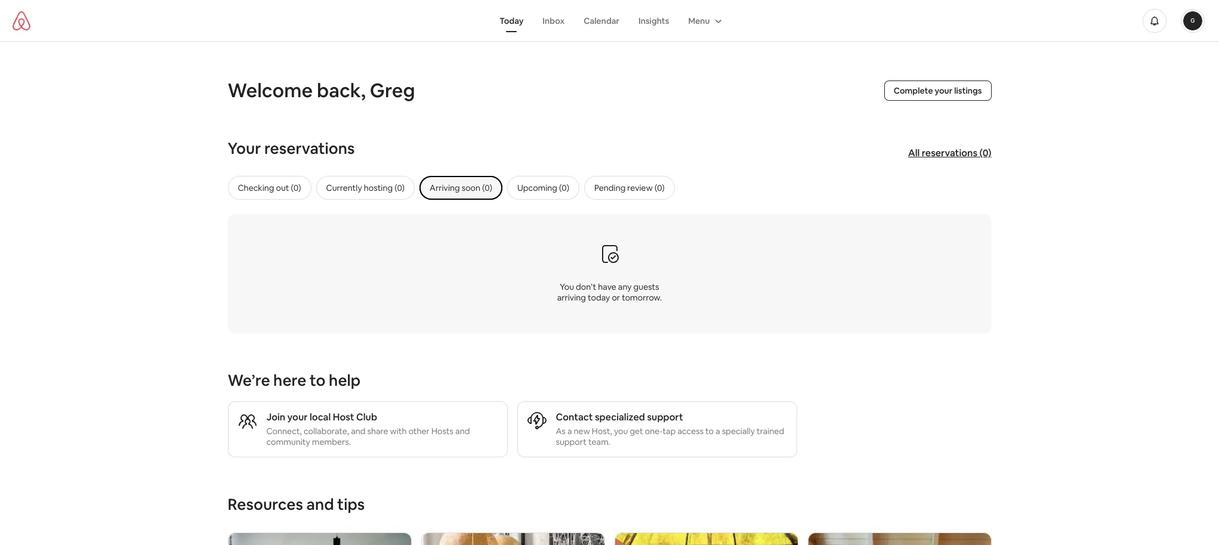 Task type: vqa. For each thing, say whether or not it's contained in the screenshot.
the right to
yes



Task type: locate. For each thing, give the bounding box(es) containing it.
and down club
[[351, 426, 365, 437]]

1 horizontal spatial your
[[935, 85, 953, 96]]

back, greg
[[317, 78, 415, 103]]

one-
[[645, 426, 663, 437]]

reservation filters group
[[228, 176, 1015, 200]]

a right the as
[[567, 426, 572, 437]]

1 vertical spatial to
[[706, 426, 714, 437]]

get
[[630, 426, 643, 437]]

menu
[[688, 15, 710, 26]]

join your local host club connect, collaborate, and share with other hosts and community members.
[[266, 411, 470, 448]]

2 a from the left
[[716, 426, 720, 437]]

don't
[[576, 281, 596, 292]]

you
[[560, 281, 574, 292]]

to left help
[[310, 371, 326, 391]]

(0)
[[980, 147, 992, 159], [559, 183, 569, 193]]

0 vertical spatial your
[[935, 85, 953, 96]]

arriving
[[557, 292, 586, 303]]

reservations right all
[[922, 147, 978, 159]]

your reservations
[[228, 138, 355, 159]]

a left specially
[[716, 426, 720, 437]]

and left tips
[[306, 495, 334, 515]]

support team.
[[556, 437, 611, 448]]

today link
[[490, 9, 533, 32]]

arriving
[[430, 183, 460, 193]]

resources and tips
[[228, 495, 365, 515]]

1 horizontal spatial a
[[716, 426, 720, 437]]

contact
[[556, 411, 593, 424]]

0 horizontal spatial a
[[567, 426, 572, 437]]

and right hosts
[[455, 426, 470, 437]]

or tomorrow.
[[612, 292, 662, 303]]

1 a from the left
[[567, 426, 572, 437]]

insights
[[639, 15, 669, 26]]

today
[[500, 15, 524, 26]]

support
[[647, 411, 683, 424]]

to right access
[[706, 426, 714, 437]]

reservations
[[264, 138, 355, 159], [922, 147, 978, 159]]

to
[[310, 371, 326, 391], [706, 426, 714, 437]]

1 horizontal spatial to
[[706, 426, 714, 437]]

host
[[333, 411, 354, 424]]

a
[[567, 426, 572, 437], [716, 426, 720, 437]]

you
[[614, 426, 628, 437]]

your left listings
[[935, 85, 953, 96]]

help
[[329, 371, 361, 391]]

currently
[[326, 183, 362, 193]]

club
[[356, 411, 377, 424]]

0 horizontal spatial reservations
[[264, 138, 355, 159]]

out (0)
[[276, 183, 301, 193]]

we're
[[228, 371, 270, 391]]

and
[[351, 426, 365, 437], [455, 426, 470, 437], [306, 495, 334, 515]]

main navigation menu image
[[1183, 11, 1203, 30]]

reservations up out (0)
[[264, 138, 355, 159]]

your inside join your local host club connect, collaborate, and share with other hosts and community members.
[[287, 411, 308, 424]]

here
[[273, 371, 306, 391]]

0 horizontal spatial your
[[287, 411, 308, 424]]

your
[[935, 85, 953, 96], [287, 411, 308, 424]]

with
[[390, 426, 407, 437]]

checking
[[238, 183, 274, 193]]

1 vertical spatial your
[[287, 411, 308, 424]]

checking out (0)
[[238, 183, 301, 193]]

1 horizontal spatial (0)
[[980, 147, 992, 159]]

your
[[228, 138, 261, 159]]

calendar
[[584, 15, 619, 26]]

thumbnail card image
[[228, 534, 411, 545], [228, 534, 411, 545], [422, 534, 604, 545], [422, 534, 604, 545], [615, 534, 798, 545], [615, 534, 798, 545], [808, 534, 991, 545], [808, 534, 991, 545]]

complete your listings link
[[884, 81, 992, 101]]

1 vertical spatial (0)
[[559, 183, 569, 193]]

have
[[598, 281, 616, 292]]

currently hosting (0)
[[326, 183, 405, 193]]

guests
[[634, 281, 659, 292]]

hosting (0)
[[364, 183, 405, 193]]

0 horizontal spatial (0)
[[559, 183, 569, 193]]

0 vertical spatial to
[[310, 371, 326, 391]]

reservations inside all reservations (0) link
[[922, 147, 978, 159]]

pending
[[594, 183, 626, 193]]

contact specialized support as a new host, you get one-tap access to a specially trained support team.
[[556, 411, 784, 448]]

listings
[[954, 85, 982, 96]]

1 horizontal spatial reservations
[[922, 147, 978, 159]]

your for local
[[287, 411, 308, 424]]

your up connect,
[[287, 411, 308, 424]]



Task type: describe. For each thing, give the bounding box(es) containing it.
today
[[588, 292, 610, 303]]

all reservations (0) link
[[902, 141, 998, 165]]

calendar link
[[574, 9, 629, 32]]

collaborate,
[[304, 426, 349, 437]]

tap
[[663, 426, 676, 437]]

complete your listings
[[894, 85, 982, 96]]

menu button
[[679, 9, 729, 32]]

specially
[[722, 426, 755, 437]]

access
[[678, 426, 704, 437]]

1 horizontal spatial and
[[351, 426, 365, 437]]

community members.
[[266, 437, 351, 448]]

host,
[[592, 426, 612, 437]]

arriving soon (0)
[[430, 183, 492, 193]]

0 vertical spatial (0)
[[980, 147, 992, 159]]

join
[[266, 411, 285, 424]]

tips
[[337, 495, 365, 515]]

(0) inside reservation filters group
[[559, 183, 569, 193]]

0 horizontal spatial and
[[306, 495, 334, 515]]

new
[[574, 426, 590, 437]]

we're here to help
[[228, 371, 361, 391]]

review (0)
[[627, 183, 665, 193]]

other
[[409, 426, 430, 437]]

complete
[[894, 85, 933, 96]]

insights link
[[629, 9, 679, 32]]

welcome
[[228, 78, 313, 103]]

2 horizontal spatial and
[[455, 426, 470, 437]]

your for listings
[[935, 85, 953, 96]]

pending review (0)
[[594, 183, 665, 193]]

reservations for your
[[264, 138, 355, 159]]

soon (0)
[[462, 183, 492, 193]]

resources
[[228, 495, 303, 515]]

hosts
[[431, 426, 454, 437]]

specialized
[[595, 411, 645, 424]]

inbox
[[543, 15, 565, 26]]

upcoming
[[517, 183, 557, 193]]

share
[[367, 426, 388, 437]]

all reservations (0)
[[908, 147, 992, 159]]

0 horizontal spatial to
[[310, 371, 326, 391]]

to inside contact specialized support as a new host, you get one-tap access to a specially trained support team.
[[706, 426, 714, 437]]

you don't have any guests arriving today or tomorrow.
[[557, 281, 662, 303]]

connect,
[[266, 426, 302, 437]]

trained
[[757, 426, 784, 437]]

all
[[908, 147, 920, 159]]

as
[[556, 426, 566, 437]]

any
[[618, 281, 632, 292]]

reservations for all
[[922, 147, 978, 159]]

welcome back, greg
[[228, 78, 415, 103]]

inbox link
[[533, 9, 574, 32]]

upcoming (0)
[[517, 183, 569, 193]]

local
[[310, 411, 331, 424]]



